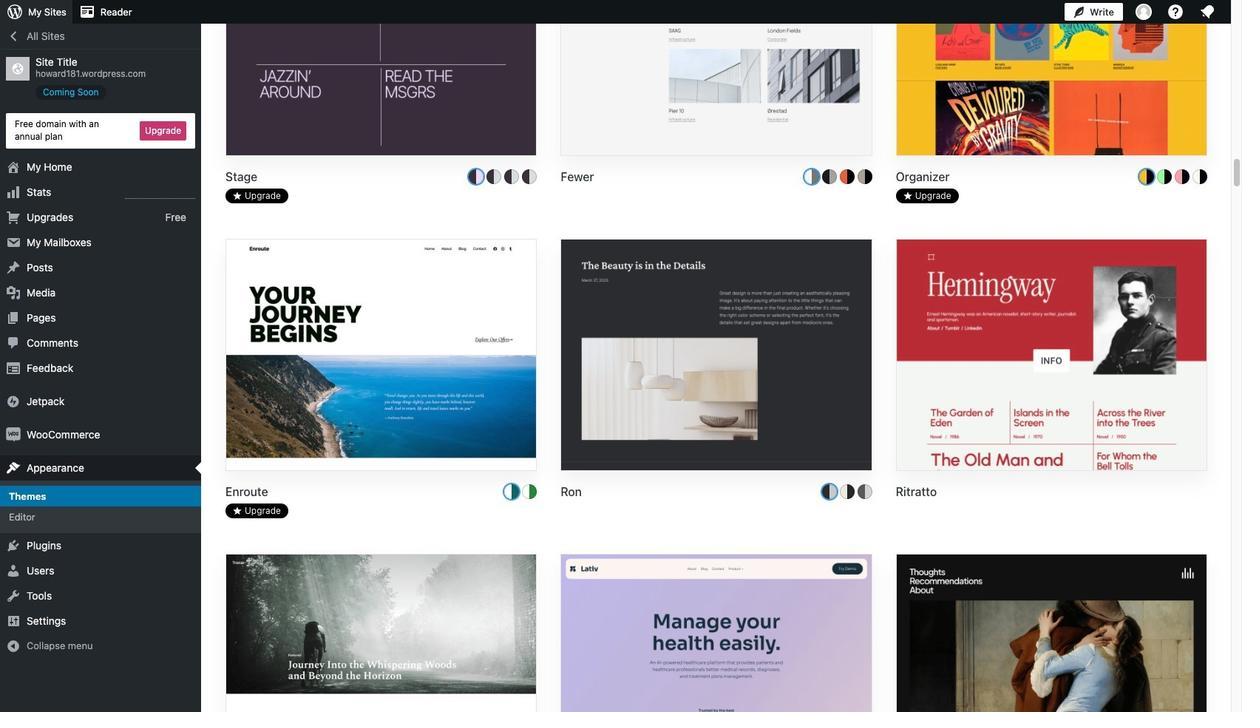 Task type: describe. For each thing, give the bounding box(es) containing it.
besides an appreciable headshot, the theme offers large titles, descriptions, and links right away. there is also a grid of posts, and no post feature images are used anytime. image
[[897, 240, 1207, 472]]

manage your notifications image
[[1199, 3, 1217, 21]]

fewer is perfect for showcasing portfolios and blogs. with a clean and opinionated design, it offers excellent typography and style variations that make it easy to present your work or business. the theme is highly versatile, making it ideal for bloggers and businesses alike, and it offers a range of customizable options that allow you to tailor your site to your specific needs. image
[[562, 0, 872, 157]]

help image
[[1167, 3, 1185, 21]]

2 img image from the top
[[6, 427, 21, 442]]

highest hourly views 0 image
[[125, 189, 195, 199]]

organizer has a simple structure and displays only the necessary information a real portfolio can benefit from. it's ready to be used by designers, artists, architects, and creators. image
[[897, 0, 1207, 157]]

my profile image
[[1136, 4, 1152, 20]]



Task type: locate. For each thing, give the bounding box(es) containing it.
enroute is a business theme image
[[226, 240, 536, 472]]

tronar is a simple blog theme. it works best with featured images. the latest sticky post appears at the top with a large featured image. image
[[226, 555, 536, 712]]

0 vertical spatial img image
[[6, 394, 21, 409]]

ron is a minimalist blogging theme designed with a focus on delivering an exceptional reading experience. its unique offset post layout and sticky post navigation make it stand out. by intentionally omitting a header, it includes only a footer, ron allows readers to dive straight into the content without distractions. image
[[562, 240, 872, 472]]

1 vertical spatial img image
[[6, 427, 21, 442]]

lativ is a wordpress block theme specifically designed for businesses and startups. it offers fresh, vibrant color palettes and sleek, modern templates that are perfect for companies looking to establish a bold and innovative online presence. image
[[562, 555, 872, 712]]

img image
[[6, 394, 21, 409], [6, 427, 21, 442]]

stage is the perfect theme for our users engaged in artistic activities. its concise and straightforward introduction enables users to select topics for their blog posts or content pages promptly. image
[[226, 0, 536, 157]]

issue is a magazine theme focused on sizable typography and imagery to grow your blog posts, reviews, artwork, and news. image
[[897, 555, 1207, 712]]

1 img image from the top
[[6, 394, 21, 409]]



Task type: vqa. For each thing, say whether or not it's contained in the screenshot.
REGISTRATION
no



